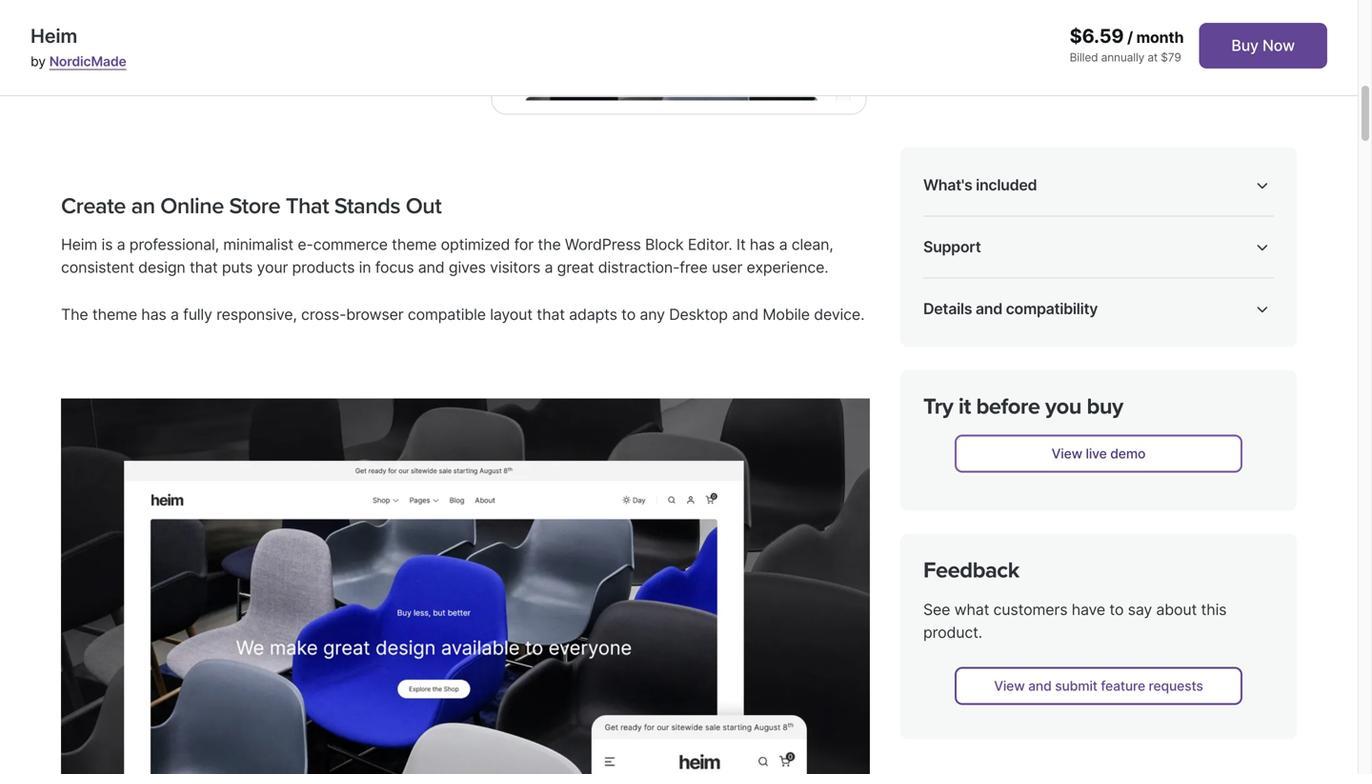 Task type: locate. For each thing, give the bounding box(es) containing it.
1 vertical spatial heim
[[61, 235, 97, 254]]

products
[[292, 258, 355, 277]]

0 horizontal spatial nordicmade
[[49, 53, 126, 70]]

0 horizontal spatial theme
[[92, 306, 137, 324]]

to
[[622, 306, 636, 324], [1110, 601, 1124, 620]]

that left puts
[[190, 258, 218, 277]]

$79
[[1161, 51, 1182, 64]]

chevron up image
[[1251, 236, 1274, 259], [1251, 298, 1274, 321]]

1 horizontal spatial nordicmade
[[1008, 272, 1096, 291]]

buy now
[[1232, 36, 1295, 55]]

storage
[[1211, 570, 1259, 586]]

has right it
[[750, 235, 775, 254]]

buy
[[1087, 393, 1124, 420]]

nordicmade for handled
[[1008, 272, 1096, 291]]

0 vertical spatial heim
[[31, 24, 77, 48]]

try it before you buy
[[924, 393, 1124, 420]]

1 vertical spatial chevron up image
[[1251, 298, 1274, 321]]

2023-
[[1057, 385, 1095, 401]]

and left 'submit'
[[1029, 679, 1052, 695]]

heim minimalist woocommerce theme - cover image image
[[61, 399, 870, 775]]

editor.
[[688, 235, 733, 254]]

1 vertical spatial has
[[141, 306, 166, 324]]

nordicmade for heim
[[49, 53, 126, 70]]

heim inside the heim by nordicmade
[[31, 24, 77, 48]]

1 vertical spatial year
[[952, 239, 979, 255]]

and inside electronics and software
[[1189, 422, 1212, 438]]

nordicmade
[[49, 53, 126, 70], [1008, 272, 1096, 291]]

1 horizontal spatial that
[[537, 306, 565, 324]]

0 vertical spatial by
[[31, 53, 46, 70]]

theme up focus
[[392, 235, 437, 254]]

view documentation link
[[955, 308, 1243, 346]]

buy
[[1232, 36, 1259, 55]]

1 vertical spatial to
[[1110, 601, 1124, 620]]

by inside the heim by nordicmade
[[31, 53, 46, 70]]

feature
[[1101, 679, 1146, 695]]

view live demo link
[[955, 435, 1243, 473]]

, right "live"
[[1114, 440, 1118, 457]]

has
[[750, 235, 775, 254], [141, 306, 166, 324]]

1 horizontal spatial nordicmade link
[[1008, 272, 1096, 291]]

compatibility
[[1006, 300, 1098, 318]]

for
[[514, 235, 534, 254]]

2 chevron up image from the top
[[1251, 298, 1274, 321]]

countries
[[924, 635, 985, 651]]

see
[[924, 601, 951, 620]]

fully
[[183, 306, 212, 324]]

1 horizontal spatial by
[[987, 272, 1004, 291]]

0 vertical spatial 1-
[[940, 210, 952, 226]]

in
[[359, 258, 371, 277]]

order
[[1172, 570, 1207, 586]]

to left any
[[622, 306, 636, 324]]

0 horizontal spatial has
[[141, 306, 166, 324]]

$6.59
[[1070, 24, 1124, 48]]

2 1- from the top
[[940, 239, 952, 255]]

and left gives
[[418, 258, 445, 277]]

view down 'themes'
[[1052, 446, 1083, 462]]

1 vertical spatial by
[[987, 272, 1004, 291]]

what's included
[[924, 176, 1037, 194]]

and down electronics
[[1162, 440, 1186, 457]]

a up experience.
[[779, 235, 788, 254]]

nordicmade inside the heim by nordicmade
[[49, 53, 126, 70]]

puts
[[222, 258, 253, 277]]

$6.59 / month billed annually at $79
[[1070, 24, 1184, 64]]

nordicmade link
[[49, 53, 126, 70], [1008, 272, 1096, 291]]

at
[[1148, 51, 1158, 64]]

stands
[[334, 193, 400, 220]]

1 year from the top
[[952, 210, 979, 226]]

nordicmade link for handled by
[[1008, 272, 1096, 291]]

0 vertical spatial year
[[952, 210, 979, 226]]

0 vertical spatial nordicmade link
[[49, 53, 126, 70]]

0 horizontal spatial ,
[[1108, 422, 1112, 438]]

chevron up image for support
[[1251, 236, 1274, 259]]

heim for is
[[61, 235, 97, 254]]

0 vertical spatial chevron up image
[[1251, 236, 1274, 259]]

1 1- from the top
[[940, 210, 952, 226]]

, down buy
[[1108, 422, 1112, 438]]

responsive
[[1057, 459, 1130, 475]]

1 vertical spatial 1-
[[940, 239, 952, 255]]

view for try it before you buy
[[1052, 446, 1083, 462]]

themes ,
[[1057, 422, 1115, 438]]

0 vertical spatial that
[[190, 258, 218, 277]]

demo
[[1111, 446, 1146, 462]]

year up support
[[952, 210, 979, 226]]

home
[[1121, 440, 1159, 457]]

updates
[[1046, 210, 1096, 226]]

that right layout
[[537, 306, 565, 324]]

commerce
[[313, 235, 388, 254]]

1 horizontal spatial has
[[750, 235, 775, 254]]

create an online store that stands out
[[61, 193, 442, 220]]

consistent
[[61, 258, 134, 277]]

heim
[[31, 24, 77, 48], [61, 235, 97, 254]]

view documentation
[[1035, 319, 1163, 335]]

heim inside heim is a professional, minimalist e-commerce theme optimized for the wordpress block editor. it has a clean, consistent design that puts your products in focus and gives visitors a great distraction-free user experience.
[[61, 235, 97, 254]]

that
[[190, 258, 218, 277], [537, 306, 565, 324]]

create
[[61, 193, 126, 220]]

responsive link
[[1057, 459, 1130, 475]]

view down compatibility
[[1035, 319, 1066, 335]]

1 horizontal spatial ,
[[1114, 440, 1118, 457]]

design
[[138, 258, 186, 277]]

1 vertical spatial ,
[[1114, 440, 1118, 457]]

before
[[977, 393, 1040, 420]]

say
[[1128, 601, 1152, 620]]

1 horizontal spatial to
[[1110, 601, 1124, 620]]

0 horizontal spatial to
[[622, 306, 636, 324]]

distraction-
[[598, 258, 680, 277]]

has left fully
[[141, 306, 166, 324]]

1 chevron up image from the top
[[1251, 236, 1274, 259]]

1 vertical spatial view
[[1052, 446, 1083, 462]]

a
[[117, 235, 125, 254], [779, 235, 788, 254], [545, 258, 553, 277], [171, 306, 179, 324]]

1- up 30- on the right
[[940, 239, 952, 255]]

online
[[160, 193, 224, 220]]

your
[[257, 258, 288, 277]]

requests
[[1149, 679, 1204, 695]]

0 vertical spatial has
[[750, 235, 775, 254]]

0 horizontal spatial that
[[190, 258, 218, 277]]

view
[[1035, 319, 1066, 335], [1052, 446, 1083, 462], [994, 679, 1025, 695]]

1 horizontal spatial theme
[[392, 235, 437, 254]]

a right is
[[117, 235, 125, 254]]

update
[[954, 385, 998, 401]]

view left 'submit'
[[994, 679, 1025, 695]]

performance
[[1089, 570, 1168, 586]]

nordicmade link for by
[[49, 53, 126, 70]]

has inside heim is a professional, minimalist e-commerce theme optimized for the wordpress block editor. it has a clean, consistent design that puts your products in focus and gives visitors a great distraction-free user experience.
[[750, 235, 775, 254]]

1 vertical spatial nordicmade link
[[1008, 272, 1096, 291]]

2 vertical spatial view
[[994, 679, 1025, 695]]

1-year extension updates
[[940, 210, 1096, 226]]

cross-
[[301, 306, 346, 324]]

support
[[983, 239, 1031, 255]]

last
[[924, 385, 951, 401]]

annually
[[1101, 51, 1145, 64]]

2 year from the top
[[952, 239, 979, 255]]

the
[[538, 235, 561, 254]]

0 horizontal spatial by
[[31, 53, 46, 70]]

an
[[131, 193, 155, 220]]

optimized
[[441, 235, 510, 254]]

a down the
[[545, 258, 553, 277]]

live
[[1086, 446, 1107, 462]]

electronics and software
[[1057, 422, 1212, 457]]

0 horizontal spatial nordicmade link
[[49, 53, 126, 70]]

0 vertical spatial nordicmade
[[49, 53, 126, 70]]

0 vertical spatial theme
[[392, 235, 437, 254]]

year up day
[[952, 239, 979, 255]]

home and furniture link
[[1121, 440, 1246, 457]]

software
[[1057, 440, 1114, 457]]

wordpress
[[565, 235, 641, 254]]

have
[[1072, 601, 1106, 620]]

1-year support
[[940, 239, 1031, 255]]

1- up support
[[940, 210, 952, 226]]

and
[[418, 258, 445, 277], [976, 300, 1003, 318], [732, 306, 759, 324], [1189, 422, 1212, 438], [1162, 440, 1186, 457], [1029, 679, 1052, 695]]

and up the furniture
[[1189, 422, 1212, 438]]

heim by nordicmade
[[31, 24, 126, 70]]

to left say
[[1110, 601, 1124, 620]]

theme right the
[[92, 306, 137, 324]]

year for support
[[952, 239, 979, 255]]

1 vertical spatial nordicmade
[[1008, 272, 1096, 291]]

0 vertical spatial view
[[1035, 319, 1066, 335]]

feedback
[[924, 558, 1020, 584]]



Task type: vqa. For each thing, say whether or not it's contained in the screenshot.
1-year extension updates's 1-
yes



Task type: describe. For each thing, give the bounding box(es) containing it.
guarantee
[[1070, 268, 1132, 284]]

a left fully
[[171, 306, 179, 324]]

any
[[640, 306, 665, 324]]

1 vertical spatial theme
[[92, 306, 137, 324]]

view and submit feature requests
[[994, 679, 1204, 695]]

support
[[924, 238, 981, 256]]

compatibility
[[924, 550, 1008, 566]]

chevron up image
[[1251, 174, 1274, 197]]

what
[[955, 601, 990, 620]]

buy now link
[[1199, 23, 1328, 69]]

extension
[[983, 210, 1042, 226]]

store
[[229, 193, 280, 220]]

year for extension
[[952, 210, 979, 226]]

and inside ", home and furniture responsive"
[[1162, 440, 1186, 457]]

30-
[[940, 268, 963, 284]]

, inside ", home and furniture responsive"
[[1114, 440, 1118, 457]]

theme inside heim is a professional, minimalist e-commerce theme optimized for the wordpress block editor. it has a clean, consistent design that puts your products in focus and gives visitors a great distraction-free user experience.
[[392, 235, 437, 254]]

to inside see what customers have to say about this product.
[[1110, 601, 1124, 620]]

17
[[1113, 385, 1127, 401]]

category
[[924, 422, 982, 438]]

details and compatibility
[[924, 300, 1098, 318]]

and inside view and submit feature requests link
[[1029, 679, 1052, 695]]

browser
[[346, 306, 404, 324]]

2023-11-17
[[1057, 385, 1127, 401]]

back
[[1036, 268, 1066, 284]]

/
[[1128, 28, 1133, 47]]

high
[[1057, 570, 1085, 586]]

0 vertical spatial to
[[622, 306, 636, 324]]

1- for 1-year support
[[940, 239, 952, 255]]

adapts
[[569, 306, 618, 324]]

month
[[1137, 28, 1184, 47]]

that
[[286, 193, 329, 220]]

handled by nordicmade
[[924, 272, 1096, 291]]

1 vertical spatial that
[[537, 306, 565, 324]]

and down handled by nordicmade
[[976, 300, 1003, 318]]

high performance order storage (hpos)
[[1057, 570, 1259, 607]]

themes link
[[1057, 422, 1108, 438]]

documentation
[[1069, 319, 1163, 335]]

money-
[[989, 268, 1036, 284]]

the
[[61, 306, 88, 324]]

last update
[[924, 385, 998, 401]]

1- for 1-year extension updates
[[940, 210, 952, 226]]

chevron up image for details and compatibility
[[1251, 298, 1274, 321]]

compatible
[[408, 306, 486, 324]]

free
[[680, 258, 708, 277]]

heim for by
[[31, 24, 77, 48]]

focus
[[375, 258, 414, 277]]

it
[[959, 393, 971, 420]]

experience.
[[747, 258, 829, 277]]

and inside heim is a professional, minimalist e-commerce theme optimized for the wordpress block editor. it has a clean, consistent design that puts your products in focus and gives visitors a great distraction-free user experience.
[[418, 258, 445, 277]]

furniture
[[1189, 440, 1246, 457]]

0 vertical spatial ,
[[1108, 422, 1112, 438]]

about
[[1157, 601, 1197, 620]]

day
[[963, 268, 985, 284]]

11-
[[1095, 385, 1113, 401]]

by for handled
[[987, 272, 1004, 291]]

and left mobile
[[732, 306, 759, 324]]

themes
[[1057, 422, 1108, 438]]

what's
[[924, 176, 973, 194]]

submit
[[1055, 679, 1098, 695]]

heim is a professional, minimalist e-commerce theme optimized for the wordpress block editor. it has a clean, consistent design that puts your products in focus and gives visitors a great distraction-free user experience.
[[61, 235, 834, 277]]

it
[[737, 235, 746, 254]]

, home and furniture responsive
[[1057, 440, 1246, 475]]

product.
[[924, 624, 983, 643]]

desktop
[[669, 306, 728, 324]]

mobile
[[763, 306, 810, 324]]

now
[[1263, 36, 1295, 55]]

view live demo
[[1052, 446, 1146, 462]]

by for heim
[[31, 53, 46, 70]]

user
[[712, 258, 743, 277]]

gives
[[449, 258, 486, 277]]

electronics
[[1115, 422, 1185, 438]]

details
[[924, 300, 972, 318]]

clean,
[[792, 235, 834, 254]]

this
[[1201, 601, 1227, 620]]

customers
[[994, 601, 1068, 620]]

view for handled by
[[1035, 319, 1066, 335]]

the theme has a fully responsive, cross-browser compatible layout that adapts to any desktop and mobile device.
[[61, 306, 865, 324]]

minimalist
[[223, 235, 294, 254]]

view and submit feature requests link
[[955, 668, 1243, 706]]

out
[[406, 193, 442, 220]]

responsive,
[[216, 306, 297, 324]]

that inside heim is a professional, minimalist e-commerce theme optimized for the wordpress block editor. it has a clean, consistent design that puts your products in focus and gives visitors a great distraction-free user experience.
[[190, 258, 218, 277]]



